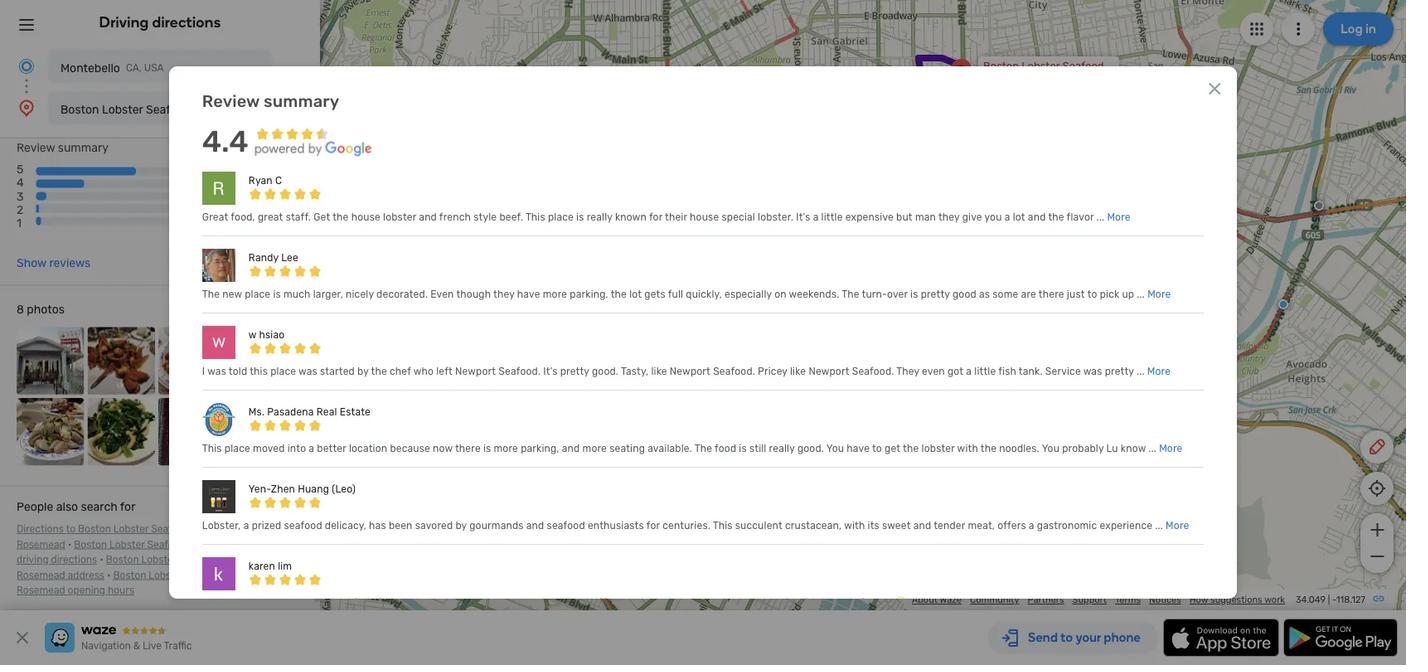 Task type: describe. For each thing, give the bounding box(es) containing it.
to left friends
[[792, 597, 802, 609]]

available.
[[648, 443, 692, 455]]

current location image
[[17, 56, 36, 76]]

and right sweet
[[914, 520, 932, 532]]

0 horizontal spatial pretty
[[560, 366, 590, 377]]

1 vertical spatial good.
[[798, 443, 824, 455]]

0 vertical spatial food
[[715, 443, 737, 455]]

chef
[[390, 366, 411, 377]]

seating
[[610, 443, 645, 455]]

get
[[885, 443, 901, 455]]

tasty,
[[621, 366, 649, 377]]

boston lobster seafood restaurant, rosemead opening hours link
[[17, 569, 281, 596]]

get
[[314, 212, 330, 223]]

0 horizontal spatial good.
[[592, 366, 619, 377]]

8
[[17, 303, 24, 316]]

boston for boston lobster seafood restaurant, rosemead address
[[106, 554, 139, 566]]

i like this place, they have good food for special lunch every day.   they have nice staffs and very good services. recommend to friends and family. 😄
[[202, 597, 905, 609]]

seafood inside directions to boston lobster seafood restaurant, rosemead
[[151, 523, 189, 535]]

... for up
[[1137, 289, 1145, 300]]

tender
[[934, 520, 966, 532]]

community
[[970, 594, 1020, 605]]

lobster for boston lobster seafood restaurant, rosemead driving directions
[[110, 539, 145, 550]]

notices link
[[1150, 594, 1182, 605]]

day.
[[488, 597, 507, 609]]

image 1 of boston lobster seafood restaurant, rosemead image
[[17, 327, 84, 395]]

0 horizontal spatial little
[[822, 212, 843, 223]]

ca,
[[126, 62, 142, 74]]

3
[[17, 189, 24, 203]]

restaurant, for boston lobster seafood restaurant, rosemead address
[[220, 554, 274, 566]]

0 horizontal spatial lot
[[630, 289, 642, 300]]

location
[[349, 443, 388, 455]]

2 horizontal spatial like
[[790, 366, 806, 377]]

for left centuries.
[[647, 520, 660, 532]]

weekends.
[[789, 289, 840, 300]]

about
[[912, 594, 938, 605]]

... for know
[[1149, 443, 1157, 455]]

driving
[[99, 13, 149, 31]]

lee
[[281, 252, 298, 264]]

community link
[[970, 594, 1020, 605]]

directions
[[17, 523, 64, 535]]

0 horizontal spatial more
[[494, 443, 518, 455]]

rosemead inside directions to boston lobster seafood restaurant, rosemead
[[17, 539, 65, 550]]

show reviews
[[17, 256, 91, 270]]

for right search
[[120, 500, 136, 514]]

seafood for boston lobster seafood restaurant, rosemead opening hours
[[186, 569, 225, 581]]

1 horizontal spatial good
[[658, 597, 682, 609]]

0 horizontal spatial good
[[327, 597, 351, 609]]

boston lobster seafood restaurant, rosemead driving directions link
[[17, 539, 293, 566]]

1 was from the left
[[208, 366, 226, 377]]

for left their
[[649, 212, 663, 223]]

a left prized in the left of the page
[[244, 520, 249, 532]]

directions inside the boston lobster seafood restaurant, rosemead driving directions
[[51, 554, 97, 566]]

a right the you at the top right
[[1005, 212, 1011, 223]]

have left get
[[847, 443, 870, 455]]

place down hsiao
[[270, 366, 296, 377]]

rosemead for boston lobster seafood restaurant, rosemead address
[[17, 569, 65, 581]]

1 horizontal spatial like
[[651, 366, 667, 377]]

work
[[1265, 594, 1286, 605]]

1 horizontal spatial the
[[695, 443, 713, 455]]

waze
[[940, 594, 962, 605]]

to right just
[[1088, 289, 1098, 300]]

image 7 of boston lobster seafood restaurant, rosemead image
[[158, 398, 226, 466]]

staffs
[[584, 597, 612, 609]]

2 vertical spatial this
[[713, 520, 733, 532]]

i was told this place was started by the chef who left newport seafood. it's pretty good. tasty, like newport seafood. pricey like newport seafood. they even got a little fish tank. service was pretty ... more
[[202, 366, 1171, 377]]

place right new at the left top of the page
[[245, 289, 271, 300]]

and right gourmands
[[526, 520, 544, 532]]

more for the new place is much larger, nicely decorated. even though they have more parking, the lot gets full quickly, especially on weekends. the turn-over is pretty good as some are there just to pick up ...
[[1148, 289, 1172, 300]]

still
[[750, 443, 767, 455]]

even
[[431, 289, 454, 300]]

great
[[202, 212, 228, 223]]

1 horizontal spatial little
[[975, 366, 996, 377]]

enthusiasts
[[588, 520, 644, 532]]

huang
[[298, 484, 329, 495]]

live
[[143, 640, 162, 652]]

is left the known
[[576, 212, 584, 223]]

lobster.
[[758, 212, 794, 223]]

more for this place moved into a better location because now there is more parking, and more seating available. the food is still really good. you have to get the lobster with the noodles. you probably lu know ...
[[1160, 443, 1183, 455]]

1 seafood. from the left
[[499, 366, 541, 377]]

left
[[436, 366, 453, 377]]

crustacean,
[[785, 520, 842, 532]]

randy lee
[[249, 252, 298, 264]]

to inside directions to boston lobster seafood restaurant, rosemead
[[66, 523, 76, 535]]

great food, great staff. get the house lobster and french style beef. this place is really known for their house special lobster. it's a little expensive but man they give you a lot and the flavor ... more
[[202, 212, 1131, 223]]

0 horizontal spatial this
[[226, 597, 244, 609]]

|
[[1328, 594, 1331, 605]]

sweet
[[882, 520, 911, 532]]

1 vertical spatial summary
[[58, 141, 109, 155]]

succulent
[[735, 520, 783, 532]]

been
[[389, 520, 413, 532]]

partners link
[[1028, 594, 1065, 605]]

meat,
[[968, 520, 995, 532]]

turn-
[[862, 289, 887, 300]]

image 4 of boston lobster seafood restaurant, rosemead image
[[229, 327, 297, 395]]

8 photos
[[17, 303, 65, 316]]

just
[[1067, 289, 1085, 300]]

suggestions
[[1211, 594, 1263, 605]]

34.049 | -118.127
[[1296, 594, 1366, 605]]

4.4 down restaurant at the left
[[202, 123, 249, 159]]

0 vertical spatial lot
[[1013, 212, 1026, 223]]

0 vertical spatial there
[[1039, 289, 1065, 300]]

34.049
[[1296, 594, 1326, 605]]

1 vertical spatial this
[[202, 443, 222, 455]]

1 horizontal spatial it's
[[796, 212, 811, 223]]

services.
[[684, 597, 727, 609]]

0 horizontal spatial with
[[844, 520, 865, 532]]

0 horizontal spatial review summary
[[17, 141, 109, 155]]

you
[[985, 212, 1002, 223]]

quickly,
[[686, 289, 722, 300]]

man
[[916, 212, 936, 223]]

people
[[17, 500, 53, 514]]

up
[[1123, 289, 1135, 300]]

real
[[317, 406, 337, 418]]

their
[[665, 212, 688, 223]]

0 horizontal spatial by
[[358, 366, 369, 377]]

4
[[17, 176, 24, 190]]

food,
[[231, 212, 255, 223]]

lunch
[[430, 597, 457, 609]]

how suggestions work link
[[1190, 594, 1286, 605]]

directions to boston lobster seafood restaurant, rosemead link
[[17, 523, 246, 550]]

ryan c
[[249, 175, 282, 187]]

this place moved into a better location because now there is more parking, and more seating available. the food is still really good. you have to get the lobster with the noodles. you probably lu know ... more
[[202, 443, 1183, 455]]

is left much
[[273, 289, 281, 300]]

seafood for boston lobster seafood restaurant, rosemead address
[[179, 554, 217, 566]]

2 house from the left
[[690, 212, 719, 223]]

nice
[[561, 597, 581, 609]]

2 seafood. from the left
[[713, 366, 756, 377]]

have left "nice"
[[535, 597, 558, 609]]

1 horizontal spatial x image
[[1205, 79, 1225, 99]]

... up know on the bottom right of page
[[1137, 366, 1145, 377]]

image 6 of boston lobster seafood restaurant, rosemead image
[[87, 398, 155, 466]]

1 vertical spatial special
[[394, 597, 427, 609]]

1 seafood from the left
[[284, 520, 322, 532]]

pencil image
[[1368, 437, 1388, 457]]

1 horizontal spatial this
[[250, 366, 268, 377]]

boston lobster seafood restaurant, rosemead address link
[[17, 554, 274, 581]]

image 8 of boston lobster seafood restaurant, rosemead image
[[229, 398, 297, 466]]

because
[[390, 443, 430, 455]]

as
[[979, 289, 990, 300]]

(leo)
[[332, 484, 356, 495]]

savored
[[415, 520, 453, 532]]

the new place is much larger, nicely decorated. even though they have more parking, the lot gets full quickly, especially on weekends. the turn-over is pretty good as some are there just to pick up ... more
[[202, 289, 1172, 300]]

lobster for boston lobster seafood restaurant, rosemead opening hours
[[149, 569, 184, 581]]

5 4 3 2 1
[[17, 163, 24, 230]]

restaurant, inside directions to boston lobster seafood restaurant, rosemead
[[192, 523, 246, 535]]

very
[[635, 597, 655, 609]]

support link
[[1073, 594, 1107, 605]]

traffic
[[164, 640, 192, 652]]

address
[[68, 569, 104, 581]]

over
[[887, 289, 908, 300]]

1 horizontal spatial really
[[769, 443, 795, 455]]

its
[[868, 520, 880, 532]]

boston for boston lobster seafood restaurant
[[61, 102, 99, 116]]

link image
[[1373, 592, 1386, 605]]

centuries.
[[663, 520, 711, 532]]

image 3 of boston lobster seafood restaurant, rosemead image
[[158, 327, 226, 395]]

ryan
[[249, 175, 273, 187]]

1
[[17, 216, 22, 230]]

image 5 of boston lobster seafood restaurant, rosemead image
[[17, 398, 84, 466]]

0 vertical spatial special
[[722, 212, 756, 223]]

reviews
[[49, 256, 91, 270]]

great
[[258, 212, 283, 223]]

about waze link
[[912, 594, 962, 605]]

driving
[[17, 554, 49, 566]]



Task type: vqa. For each thing, say whether or not it's contained in the screenshot.
Starting
no



Task type: locate. For each thing, give the bounding box(es) containing it.
0 horizontal spatial they
[[278, 597, 299, 609]]

2 horizontal spatial more
[[583, 443, 607, 455]]

lot left gets
[[630, 289, 642, 300]]

boston for boston lobster seafood restaurant, rosemead opening hours
[[113, 569, 146, 581]]

3 newport from the left
[[809, 366, 850, 377]]

😄
[[895, 597, 905, 609]]

... right experience
[[1156, 520, 1164, 532]]

the
[[202, 289, 220, 300], [842, 289, 860, 300], [695, 443, 713, 455]]

lobster inside 'button'
[[102, 102, 143, 116]]

rosemead inside boston lobster seafood restaurant, rosemead address
[[17, 569, 65, 581]]

2 newport from the left
[[670, 366, 711, 377]]

with left its
[[844, 520, 865, 532]]

0 horizontal spatial you
[[827, 443, 844, 455]]

2 seafood from the left
[[547, 520, 585, 532]]

4.4 up the food,
[[213, 154, 285, 209]]

they
[[939, 212, 960, 223], [494, 289, 515, 300], [278, 597, 299, 609]]

lobster left "french"
[[383, 212, 417, 223]]

good right very
[[658, 597, 682, 609]]

1 i from the top
[[202, 366, 205, 377]]

0 vertical spatial parking,
[[570, 289, 609, 300]]

has
[[369, 520, 386, 532]]

seafood inside boston lobster seafood restaurant, rosemead opening hours
[[186, 569, 225, 581]]

1 horizontal spatial this
[[526, 212, 546, 223]]

how
[[1190, 594, 1209, 605]]

good. left tasty, in the left of the page
[[592, 366, 619, 377]]

2 vertical spatial they
[[278, 597, 299, 609]]

0 horizontal spatial lobster
[[383, 212, 417, 223]]

i for i like this place, they have good food for special lunch every day.   they have nice staffs and very good services. recommend to friends and family. 😄
[[202, 597, 205, 609]]

newport right left
[[455, 366, 496, 377]]

1 horizontal spatial review
[[202, 91, 260, 111]]

gastronomic
[[1037, 520, 1098, 532]]

1 vertical spatial they
[[510, 597, 533, 609]]

0 vertical spatial with
[[958, 443, 979, 455]]

... right know on the bottom right of page
[[1149, 443, 1157, 455]]

this left succulent
[[713, 520, 733, 532]]

restaurant, for boston lobster seafood restaurant, rosemead driving directions
[[188, 539, 242, 550]]

1 horizontal spatial food
[[715, 443, 737, 455]]

there right now
[[455, 443, 481, 455]]

1 horizontal spatial review summary
[[202, 91, 340, 111]]

boston up address at the left of the page
[[74, 539, 107, 550]]

2 horizontal spatial was
[[1084, 366, 1103, 377]]

1 vertical spatial review summary
[[17, 141, 109, 155]]

lobster for boston lobster seafood restaurant, rosemead address
[[141, 554, 177, 566]]

1 horizontal spatial pretty
[[921, 289, 950, 300]]

a right into
[[309, 443, 314, 455]]

and left flavor
[[1028, 212, 1046, 223]]

larger,
[[313, 289, 343, 300]]

is left still
[[739, 443, 747, 455]]

restaurant, for boston lobster seafood restaurant, rosemead opening hours
[[227, 569, 281, 581]]

boston inside boston lobster seafood restaurant, rosemead address
[[106, 554, 139, 566]]

offers
[[998, 520, 1027, 532]]

by right the savored
[[456, 520, 467, 532]]

terms
[[1116, 594, 1141, 605]]

0 vertical spatial by
[[358, 366, 369, 377]]

style
[[474, 212, 497, 223]]

1 horizontal spatial seafood.
[[713, 366, 756, 377]]

... right flavor
[[1097, 212, 1105, 223]]

a right lobster.
[[813, 212, 819, 223]]

0 horizontal spatial was
[[208, 366, 226, 377]]

i for i was told this place was started by the chef who left newport seafood. it's pretty good. tasty, like newport seafood. pricey like newport seafood. they even got a little fish tank. service was pretty ... more
[[202, 366, 205, 377]]

1 horizontal spatial summary
[[264, 91, 340, 111]]

who
[[414, 366, 434, 377]]

you left get
[[827, 443, 844, 455]]

2 was from the left
[[299, 366, 318, 377]]

pretty right service
[[1105, 366, 1134, 377]]

review summary up ryan c
[[202, 91, 340, 111]]

location image
[[17, 98, 36, 118]]

a right got
[[967, 366, 972, 377]]

was left started
[[299, 366, 318, 377]]

search
[[81, 500, 118, 514]]

0 horizontal spatial like
[[208, 597, 224, 609]]

karen
[[249, 561, 275, 572]]

lobster,
[[202, 520, 241, 532]]

is right over
[[911, 289, 919, 300]]

seafood inside 'button'
[[146, 102, 191, 116]]

boston inside 'button'
[[61, 102, 99, 116]]

0 horizontal spatial the
[[202, 289, 220, 300]]

was
[[208, 366, 226, 377], [299, 366, 318, 377], [1084, 366, 1103, 377]]

review summary up 5
[[17, 141, 109, 155]]

the left new at the left top of the page
[[202, 289, 220, 300]]

they left give
[[939, 212, 960, 223]]

like right tasty, in the left of the page
[[651, 366, 667, 377]]

and left "french"
[[419, 212, 437, 223]]

tank.
[[1019, 366, 1043, 377]]

moved
[[253, 443, 285, 455]]

zoom in image
[[1367, 520, 1388, 540]]

and
[[419, 212, 437, 223], [1028, 212, 1046, 223], [562, 443, 580, 455], [526, 520, 544, 532], [914, 520, 932, 532], [614, 597, 632, 609], [841, 597, 858, 609]]

house
[[351, 212, 381, 223], [690, 212, 719, 223]]

started
[[320, 366, 355, 377]]

0 horizontal spatial there
[[455, 443, 481, 455]]

newport right pricey
[[809, 366, 850, 377]]

was left told
[[208, 366, 226, 377]]

like left place,
[[208, 597, 224, 609]]

2 you from the left
[[1042, 443, 1060, 455]]

now
[[433, 443, 453, 455]]

lobster right get
[[922, 443, 955, 455]]

seafood down yen-zhen huang (leo)
[[284, 520, 322, 532]]

really left the known
[[587, 212, 613, 223]]

with left noodles.
[[958, 443, 979, 455]]

friends
[[804, 597, 838, 609]]

1 vertical spatial it's
[[543, 366, 558, 377]]

0 vertical spatial summary
[[264, 91, 340, 111]]

restaurant, inside boston lobster seafood restaurant, rosemead opening hours
[[227, 569, 281, 581]]

noodles.
[[1000, 443, 1040, 455]]

1 horizontal spatial with
[[958, 443, 979, 455]]

have right place,
[[301, 597, 324, 609]]

0 vertical spatial it's
[[796, 212, 811, 223]]

zhen
[[271, 484, 295, 495]]

restaurant, left prized in the left of the page
[[192, 523, 246, 535]]

like
[[651, 366, 667, 377], [790, 366, 806, 377], [208, 597, 224, 609]]

delicacy,
[[325, 520, 367, 532]]

lobster inside boston lobster seafood restaurant, rosemead address
[[141, 554, 177, 566]]

1 you from the left
[[827, 443, 844, 455]]

restaurant, inside the boston lobster seafood restaurant, rosemead driving directions
[[188, 539, 242, 550]]

probably
[[1063, 443, 1104, 455]]

0 horizontal spatial special
[[394, 597, 427, 609]]

lobster up boston lobster seafood restaurant, rosemead opening hours
[[141, 554, 177, 566]]

0 vertical spatial they
[[939, 212, 960, 223]]

told
[[229, 366, 247, 377]]

pasadena
[[267, 406, 314, 418]]

0 vertical spatial x image
[[1205, 79, 1225, 99]]

1 horizontal spatial was
[[299, 366, 318, 377]]

0 vertical spatial i
[[202, 366, 205, 377]]

house right get
[[351, 212, 381, 223]]

1 horizontal spatial good.
[[798, 443, 824, 455]]

... for flavor
[[1097, 212, 1105, 223]]

navigation & live traffic
[[81, 640, 192, 652]]

lobster down montebello ca, usa
[[102, 102, 143, 116]]

some
[[993, 289, 1019, 300]]

1 horizontal spatial lot
[[1013, 212, 1026, 223]]

the left 'turn-'
[[842, 289, 860, 300]]

1 horizontal spatial lobster
[[922, 443, 955, 455]]

they
[[897, 366, 920, 377], [510, 597, 533, 609]]

0 horizontal spatial review
[[17, 141, 55, 155]]

restaurant, down lobster,
[[188, 539, 242, 550]]

and left family.
[[841, 597, 858, 609]]

seafood for boston lobster seafood restaurant
[[146, 102, 191, 116]]

boston down montebello
[[61, 102, 99, 116]]

boston lobster seafood restaurant
[[61, 102, 254, 116]]

3 seafood. from the left
[[852, 366, 894, 377]]

i left told
[[202, 366, 205, 377]]

a right offers
[[1029, 520, 1035, 532]]

seafood
[[284, 520, 322, 532], [547, 520, 585, 532]]

there
[[1039, 289, 1065, 300], [455, 443, 481, 455]]

1 vertical spatial lot
[[630, 289, 642, 300]]

restaurant
[[193, 102, 254, 116]]

w
[[249, 329, 257, 341]]

are
[[1021, 289, 1037, 300]]

1 horizontal spatial by
[[456, 520, 467, 532]]

lobster inside the boston lobster seafood restaurant, rosemead driving directions
[[110, 539, 145, 550]]

0 vertical spatial good.
[[592, 366, 619, 377]]

this right told
[[250, 366, 268, 377]]

0 vertical spatial review summary
[[202, 91, 340, 111]]

more left seating
[[583, 443, 607, 455]]

they right place,
[[278, 597, 299, 609]]

image 2 of boston lobster seafood restaurant, rosemead image
[[87, 327, 155, 395]]

1 horizontal spatial parking,
[[570, 289, 609, 300]]

1 vertical spatial there
[[455, 443, 481, 455]]

1 horizontal spatial seafood
[[547, 520, 585, 532]]

0 horizontal spatial food
[[353, 597, 375, 609]]

and left seating
[[562, 443, 580, 455]]

118.127
[[1337, 594, 1366, 605]]

&
[[133, 640, 140, 652]]

0 vertical spatial they
[[897, 366, 920, 377]]

0 vertical spatial lobster
[[383, 212, 417, 223]]

1 horizontal spatial special
[[722, 212, 756, 223]]

1 vertical spatial by
[[456, 520, 467, 532]]

2 horizontal spatial good
[[953, 289, 977, 300]]

flavor
[[1067, 212, 1094, 223]]

gourmands
[[470, 520, 524, 532]]

a
[[813, 212, 819, 223], [1005, 212, 1011, 223], [967, 366, 972, 377], [309, 443, 314, 455], [244, 520, 249, 532], [1029, 520, 1035, 532]]

2 horizontal spatial seafood.
[[852, 366, 894, 377]]

1 vertical spatial i
[[202, 597, 205, 609]]

0 horizontal spatial house
[[351, 212, 381, 223]]

1 vertical spatial with
[[844, 520, 865, 532]]

little left 'fish'
[[975, 366, 996, 377]]

1 vertical spatial review
[[17, 141, 55, 155]]

1 newport from the left
[[455, 366, 496, 377]]

rosemead for boston lobster seafood restaurant, rosemead driving directions
[[244, 539, 293, 550]]

boston inside boston lobster seafood restaurant, rosemead opening hours
[[113, 569, 146, 581]]

2 horizontal spatial they
[[939, 212, 960, 223]]

lobster up the boston lobster seafood restaurant, rosemead driving directions
[[113, 523, 149, 535]]

seafood. left pricey
[[713, 366, 756, 377]]

lot right the you at the top right
[[1013, 212, 1026, 223]]

pricey
[[758, 366, 788, 377]]

like right pricey
[[790, 366, 806, 377]]

seafood inside the boston lobster seafood restaurant, rosemead driving directions
[[147, 539, 186, 550]]

1 vertical spatial x image
[[12, 628, 32, 648]]

pick
[[1100, 289, 1120, 300]]

0 horizontal spatial summary
[[58, 141, 109, 155]]

the
[[333, 212, 349, 223], [1049, 212, 1065, 223], [611, 289, 627, 300], [371, 366, 387, 377], [903, 443, 919, 455], [981, 443, 997, 455]]

0 vertical spatial this
[[526, 212, 546, 223]]

seafood inside boston lobster seafood restaurant, rosemead address
[[179, 554, 217, 566]]

restaurant, up place,
[[227, 569, 281, 581]]

montebello ca, usa
[[61, 61, 164, 75]]

restaurant, left lim
[[220, 554, 274, 566]]

for left the lunch
[[378, 597, 391, 609]]

lobster down boston lobster seafood restaurant, rosemead driving directions link
[[149, 569, 184, 581]]

directions up usa
[[152, 13, 221, 31]]

gets
[[645, 289, 666, 300]]

0 vertical spatial little
[[822, 212, 843, 223]]

pretty
[[921, 289, 950, 300], [560, 366, 590, 377], [1105, 366, 1134, 377]]

0 horizontal spatial newport
[[455, 366, 496, 377]]

pretty left tasty, in the left of the page
[[560, 366, 590, 377]]

0 horizontal spatial it's
[[543, 366, 558, 377]]

lobster inside directions to boston lobster seafood restaurant, rosemead
[[113, 523, 149, 535]]

to left get
[[872, 443, 882, 455]]

got
[[948, 366, 964, 377]]

... right 'up'
[[1137, 289, 1145, 300]]

prized
[[252, 520, 281, 532]]

hours
[[108, 585, 134, 596]]

more for great food, great staff. get the house lobster and french style beef. this place is really known for their house special lobster. it's a little expensive but man they give you a lot and the flavor ...
[[1108, 212, 1131, 223]]

review
[[202, 91, 260, 111], [17, 141, 55, 155]]

2 i from the top
[[202, 597, 205, 609]]

especially
[[725, 289, 772, 300]]

boston down search
[[78, 523, 111, 535]]

boston inside the boston lobster seafood restaurant, rosemead driving directions
[[74, 539, 107, 550]]

and left very
[[614, 597, 632, 609]]

restaurant, inside boston lobster seafood restaurant, rosemead address
[[220, 554, 274, 566]]

food down has
[[353, 597, 375, 609]]

hsiao
[[259, 329, 285, 341]]

seafood. left even
[[852, 366, 894, 377]]

fish
[[999, 366, 1017, 377]]

you right noodles.
[[1042, 443, 1060, 455]]

lobster inside boston lobster seafood restaurant, rosemead opening hours
[[149, 569, 184, 581]]

place
[[548, 212, 574, 223], [245, 289, 271, 300], [270, 366, 296, 377], [225, 443, 250, 455]]

2 horizontal spatial the
[[842, 289, 860, 300]]

expensive
[[846, 212, 894, 223]]

navigation
[[81, 640, 131, 652]]

special
[[722, 212, 756, 223], [394, 597, 427, 609]]

1 horizontal spatial house
[[690, 212, 719, 223]]

good left as at top right
[[953, 289, 977, 300]]

is right now
[[483, 443, 491, 455]]

pretty right over
[[921, 289, 950, 300]]

1 house from the left
[[351, 212, 381, 223]]

also
[[56, 500, 78, 514]]

w hsiao
[[249, 329, 285, 341]]

0 vertical spatial really
[[587, 212, 613, 223]]

seafood
[[146, 102, 191, 116], [151, 523, 189, 535], [147, 539, 186, 550], [179, 554, 217, 566], [186, 569, 225, 581]]

2 horizontal spatial pretty
[[1105, 366, 1134, 377]]

1 horizontal spatial more
[[543, 289, 567, 300]]

seafood for boston lobster seafood restaurant, rosemead driving directions
[[147, 539, 186, 550]]

usa
[[144, 62, 164, 74]]

by right started
[[358, 366, 369, 377]]

more
[[543, 289, 567, 300], [494, 443, 518, 455], [583, 443, 607, 455]]

directions to boston lobster seafood restaurant, rosemead
[[17, 523, 246, 550]]

seafood left enthusiasts
[[547, 520, 585, 532]]

0 horizontal spatial they
[[510, 597, 533, 609]]

3 was from the left
[[1084, 366, 1103, 377]]

boston down directions to boston lobster seafood restaurant, rosemead
[[106, 554, 139, 566]]

boston inside directions to boston lobster seafood restaurant, rosemead
[[78, 523, 111, 535]]

give
[[963, 212, 983, 223]]

more right now
[[494, 443, 518, 455]]

rosemead for boston lobster seafood restaurant, rosemead opening hours
[[17, 585, 65, 596]]

lobster for boston lobster seafood restaurant
[[102, 102, 143, 116]]

more right the though
[[543, 289, 567, 300]]

is
[[576, 212, 584, 223], [273, 289, 281, 300], [911, 289, 919, 300], [483, 443, 491, 455], [739, 443, 747, 455]]

2 horizontal spatial this
[[713, 520, 733, 532]]

0 horizontal spatial really
[[587, 212, 613, 223]]

directions up address at the left of the page
[[51, 554, 97, 566]]

lu
[[1107, 443, 1119, 455]]

special left lobster.
[[722, 212, 756, 223]]

rosemead inside the boston lobster seafood restaurant, rosemead driving directions
[[244, 539, 293, 550]]

1 vertical spatial lobster
[[922, 443, 955, 455]]

rosemead inside boston lobster seafood restaurant, rosemead opening hours
[[17, 585, 65, 596]]

1 vertical spatial they
[[494, 289, 515, 300]]

really right still
[[769, 443, 795, 455]]

this left place,
[[226, 597, 244, 609]]

have right the though
[[517, 289, 540, 300]]

1 horizontal spatial directions
[[152, 13, 221, 31]]

boston lobster seafood restaurant, rosemead opening hours
[[17, 569, 281, 596]]

zoom out image
[[1367, 547, 1388, 566]]

0 vertical spatial review
[[202, 91, 260, 111]]

1 vertical spatial parking,
[[521, 443, 560, 455]]

0 horizontal spatial seafood.
[[499, 366, 541, 377]]

x image
[[1205, 79, 1225, 99], [12, 628, 32, 648]]

ms. pasadena real estate
[[249, 406, 371, 418]]

place left moved
[[225, 443, 250, 455]]

special left the lunch
[[394, 597, 427, 609]]

0 vertical spatial directions
[[152, 13, 221, 31]]

place right beef.
[[548, 212, 574, 223]]

boston for boston lobster seafood restaurant, rosemead driving directions
[[74, 539, 107, 550]]

little left expensive
[[822, 212, 843, 223]]

1 vertical spatial food
[[353, 597, 375, 609]]

you
[[827, 443, 844, 455], [1042, 443, 1060, 455]]

0 horizontal spatial this
[[202, 443, 222, 455]]

newport right tasty, in the left of the page
[[670, 366, 711, 377]]

1 horizontal spatial newport
[[670, 366, 711, 377]]

1 horizontal spatial there
[[1039, 289, 1065, 300]]

i
[[202, 366, 205, 377], [202, 597, 205, 609]]

boston lobster seafood restaurant, rosemead driving directions
[[17, 539, 293, 566]]



